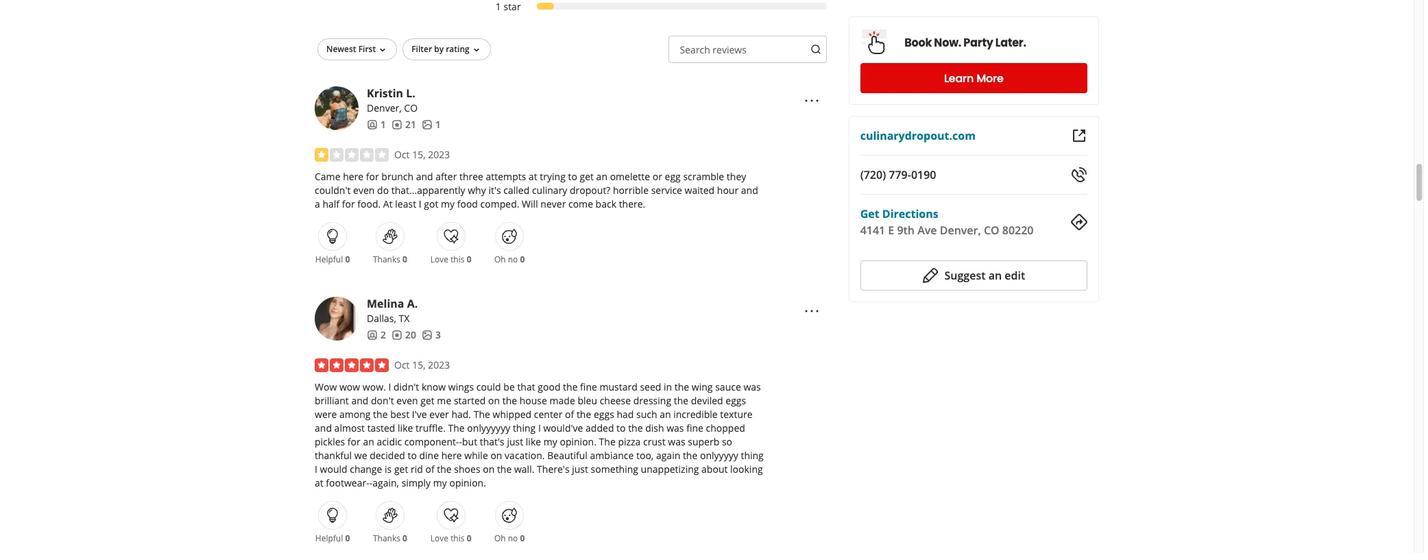 Task type: locate. For each thing, give the bounding box(es) containing it.
of up would've
[[565, 408, 574, 421]]

get
[[580, 170, 594, 183], [421, 394, 435, 407], [394, 463, 408, 476]]

1 for photos element containing 1
[[436, 118, 441, 131]]

learn more link
[[861, 63, 1088, 93]]

2 oct 15, 2023 from the top
[[394, 359, 450, 372]]

e
[[888, 223, 895, 238]]

photos element right 21
[[422, 118, 441, 132]]

2 horizontal spatial the
[[599, 435, 616, 448]]

thanks
[[373, 254, 401, 265], [373, 533, 401, 545]]

1 horizontal spatial fine
[[687, 422, 704, 435]]

0 vertical spatial my
[[441, 197, 455, 210]]

0 vertical spatial love this 0
[[431, 254, 472, 265]]

1 vertical spatial here
[[441, 449, 462, 462]]

0 vertical spatial thanks 0
[[373, 254, 407, 265]]

thanks up melina
[[373, 254, 401, 265]]

was up again
[[668, 435, 686, 448]]

0 horizontal spatial 1
[[381, 118, 386, 131]]

2023 for a.
[[428, 359, 450, 372]]

egg
[[665, 170, 681, 183]]

2 horizontal spatial get
[[580, 170, 594, 183]]

my right 'simply'
[[433, 477, 447, 490]]

the up ambiance
[[599, 435, 616, 448]]

1 2023 from the top
[[428, 148, 450, 161]]

1 vertical spatial even
[[397, 394, 418, 407]]

1 vertical spatial oh
[[494, 533, 506, 545]]

2 thanks from the top
[[373, 533, 401, 545]]

on down while
[[483, 463, 495, 476]]

2 helpful from the top
[[315, 533, 343, 545]]

denver, down kristin
[[367, 101, 402, 114]]

0 horizontal spatial here
[[343, 170, 364, 183]]

15, for melina a.
[[412, 359, 426, 372]]

co down l. at the top
[[404, 101, 418, 114]]

oh for kristin l.
[[494, 254, 506, 265]]

after
[[436, 170, 457, 183]]

brilliant
[[315, 394, 349, 407]]

1 vertical spatial just
[[572, 463, 589, 476]]

came here for brunch and after three attempts at trying to get an omelette or egg scramble they couldn't even do that...apparently why it's called culinary dropout? horrible service waited hour and a half for food. at least i got my food comped. will never come back there.
[[315, 170, 758, 210]]

my right got
[[441, 197, 455, 210]]

1 16 photos v2 image from the top
[[422, 119, 433, 130]]

0 vertical spatial oct 15, 2023
[[394, 148, 450, 161]]

started
[[454, 394, 486, 407]]

photos element for kristin l.
[[422, 118, 441, 132]]

seed
[[640, 381, 661, 394]]

reviews element containing 20
[[392, 328, 416, 342]]

bleu
[[578, 394, 597, 407]]

1 inside friends element
[[381, 118, 386, 131]]

1 vertical spatial at
[[315, 477, 324, 490]]

1 vertical spatial to
[[617, 422, 626, 435]]

2023 for l.
[[428, 148, 450, 161]]

1 vertical spatial 2023
[[428, 359, 450, 372]]

fine
[[580, 381, 597, 394], [687, 422, 704, 435]]

attempts
[[486, 170, 526, 183]]

brunch
[[382, 170, 414, 183]]

know
[[422, 381, 446, 394]]

1 thanks from the top
[[373, 254, 401, 265]]

0 vertical spatial to
[[568, 170, 577, 183]]

1 15, from the top
[[412, 148, 426, 161]]

0 horizontal spatial opinion.
[[450, 477, 486, 490]]

2 friends element from the top
[[367, 328, 386, 342]]

0 horizontal spatial at
[[315, 477, 324, 490]]

16 friends v2 image
[[367, 330, 378, 341]]

0
[[345, 254, 350, 265], [403, 254, 407, 265], [467, 254, 472, 265], [520, 254, 525, 265], [345, 533, 350, 545], [403, 533, 407, 545], [467, 533, 472, 545], [520, 533, 525, 545]]

i left got
[[419, 197, 422, 210]]

2 menu image from the top
[[804, 303, 820, 319]]

16 chevron down v2 image
[[377, 44, 388, 55]]

1 vertical spatial of
[[426, 463, 435, 476]]

culinarydropout.com link
[[861, 128, 976, 143]]

0 vertical spatial fine
[[580, 381, 597, 394]]

for right half
[[342, 197, 355, 210]]

1 vertical spatial thanks
[[373, 533, 401, 545]]

here down 1 star rating image at the left
[[343, 170, 364, 183]]

15,
[[412, 148, 426, 161], [412, 359, 426, 372]]

denver, right ave
[[940, 223, 981, 238]]

0 vertical spatial reviews element
[[392, 118, 416, 132]]

15, for kristin l.
[[412, 148, 426, 161]]

that
[[517, 381, 535, 394]]

2 1 from the left
[[436, 118, 441, 131]]

could
[[477, 381, 501, 394]]

my inside came here for brunch and after three attempts at trying to get an omelette or egg scramble they couldn't even do that...apparently why it's called culinary dropout? horrible service waited hour and a half for food. at least i got my food comped. will never come back there.
[[441, 197, 455, 210]]

0 vertical spatial photos element
[[422, 118, 441, 132]]

friends element left 16 review v2 image
[[367, 118, 386, 132]]

had
[[617, 408, 634, 421]]

1 vertical spatial love this 0
[[431, 533, 472, 545]]

got
[[424, 197, 439, 210]]

love down got
[[431, 254, 449, 265]]

denver, inside the kristin l. denver, co
[[367, 101, 402, 114]]

the down 'be'
[[503, 394, 517, 407]]

2 love this 0 from the top
[[431, 533, 472, 545]]

(0 reactions) element
[[345, 254, 350, 265], [403, 254, 407, 265], [467, 254, 472, 265], [520, 254, 525, 265], [345, 533, 350, 545], [403, 533, 407, 545], [467, 533, 472, 545], [520, 533, 525, 545]]

1 right 16 friends v2 image
[[381, 118, 386, 131]]

4141
[[861, 223, 886, 238]]

0 horizontal spatial co
[[404, 101, 418, 114]]

1 thanks 0 from the top
[[373, 254, 407, 265]]

will
[[522, 197, 538, 210]]

helpful 0 down half
[[315, 254, 350, 265]]

to inside came here for brunch and after three attempts at trying to get an omelette or egg scramble they couldn't even do that...apparently why it's called culinary dropout? horrible service waited hour and a half for food. at least i got my food comped. will never come back there.
[[568, 170, 577, 183]]

2 this from the top
[[451, 533, 465, 545]]

here inside wow wow wow. i didn't know wings could be that good  the fine mustard seed in the wing sauce was brilliant and don't even get me started on the house made bleu cheese dressing  the deviled eggs were among the best i've ever had. the whipped center of the eggs had such an incredible texture and almost tasted like truffle. the onlyyyyyy thing i would've added to the dish was fine chopped pickles for an acidic component--but that's just like my opinion. the pizza crust was superb so thankful we decided to dine here while on vacation. beautiful ambiance too, again the onlyyyyy thing i would change is get rid of the shoes on the wall. there's just something unappetizing about looking at footwear--again, simply my opinion.
[[441, 449, 462, 462]]

oh no 0 for melina a.
[[494, 533, 525, 545]]

on down that's
[[491, 449, 502, 462]]

2 helpful 0 from the top
[[315, 533, 350, 545]]

1 vertical spatial menu image
[[804, 303, 820, 319]]

menu image
[[804, 92, 820, 109], [804, 303, 820, 319]]

2 vertical spatial for
[[348, 435, 361, 448]]

1 horizontal spatial denver,
[[940, 223, 981, 238]]

(720)
[[861, 167, 886, 182]]

80220
[[1003, 223, 1034, 238]]

0 vertical spatial oh no 0
[[494, 254, 525, 265]]

0 vertical spatial thing
[[513, 422, 536, 435]]

1 vertical spatial denver,
[[940, 223, 981, 238]]

photos element
[[422, 118, 441, 132], [422, 328, 441, 342]]

1 horizontal spatial to
[[568, 170, 577, 183]]

2 16 photos v2 image from the top
[[422, 330, 433, 341]]

2
[[381, 328, 386, 341]]

1 horizontal spatial thing
[[741, 449, 764, 462]]

sauce
[[716, 381, 741, 394]]

the right in at the left bottom
[[675, 381, 689, 394]]

oct
[[394, 148, 410, 161], [394, 359, 410, 372]]

helpful
[[315, 254, 343, 265], [315, 533, 343, 545]]

helpful 0 down footwear-
[[315, 533, 350, 545]]

love for a.
[[431, 533, 449, 545]]

helpful down footwear-
[[315, 533, 343, 545]]

1 vertical spatial co
[[984, 223, 1000, 238]]

- down 'change'
[[369, 477, 373, 490]]

tx
[[399, 312, 410, 325]]

2 no from the top
[[508, 533, 518, 545]]

2 oh no 0 from the top
[[494, 533, 525, 545]]

here up shoes
[[441, 449, 462, 462]]

oct 15, 2023
[[394, 148, 450, 161], [394, 359, 450, 372]]

0 vertical spatial helpful
[[315, 254, 343, 265]]

0 vertical spatial for
[[366, 170, 379, 183]]

1 horizontal spatial co
[[984, 223, 1000, 238]]

love this 0 down 'simply'
[[431, 533, 472, 545]]

0 vertical spatial friends element
[[367, 118, 386, 132]]

kristin l. denver, co
[[367, 86, 418, 114]]

for down "almost"
[[348, 435, 361, 448]]

1 inside photos element
[[436, 118, 441, 131]]

2 15, from the top
[[412, 359, 426, 372]]

and down they
[[741, 184, 758, 197]]

photos element containing 1
[[422, 118, 441, 132]]

on down could
[[488, 394, 500, 407]]

just
[[507, 435, 523, 448], [572, 463, 589, 476]]

menu image for melina a.
[[804, 303, 820, 319]]

0 vertical spatial get
[[580, 170, 594, 183]]

oct 15, 2023 up 'know'
[[394, 359, 450, 372]]

1 vertical spatial like
[[526, 435, 541, 448]]

2 love from the top
[[431, 533, 449, 545]]

16 chevron down v2 image
[[471, 44, 482, 55]]

2 vertical spatial to
[[408, 449, 417, 462]]

this for l.
[[451, 254, 465, 265]]

0 horizontal spatial even
[[353, 184, 375, 197]]

0 vertical spatial like
[[398, 422, 413, 435]]

search reviews
[[680, 43, 747, 56]]

to up rid
[[408, 449, 417, 462]]

1 right 21
[[436, 118, 441, 131]]

2 oh from the top
[[494, 533, 506, 545]]

0 vertical spatial co
[[404, 101, 418, 114]]

1 helpful from the top
[[315, 254, 343, 265]]

0 horizontal spatial denver,
[[367, 101, 402, 114]]

reviews element down the kristin l. denver, co
[[392, 118, 416, 132]]

the up "tasted"
[[373, 408, 388, 421]]

2023 up 'know'
[[428, 359, 450, 372]]

oct up "didn't"
[[394, 359, 410, 372]]

thanks down again,
[[373, 533, 401, 545]]

thanks 0 down again,
[[373, 533, 407, 545]]

1 horizontal spatial of
[[565, 408, 574, 421]]

2 vertical spatial on
[[483, 463, 495, 476]]

such
[[637, 408, 657, 421]]

cheese
[[600, 394, 631, 407]]

1 reviews element from the top
[[392, 118, 416, 132]]

2 vertical spatial get
[[394, 463, 408, 476]]

2 2023 from the top
[[428, 359, 450, 372]]

1 vertical spatial helpful
[[315, 533, 343, 545]]

trying
[[540, 170, 566, 183]]

reviews element
[[392, 118, 416, 132], [392, 328, 416, 342]]

1 no from the top
[[508, 254, 518, 265]]

0 vertical spatial this
[[451, 254, 465, 265]]

16 photos v2 image
[[422, 119, 433, 130], [422, 330, 433, 341]]

thing up looking
[[741, 449, 764, 462]]

reviews element containing 21
[[392, 118, 416, 132]]

acidic
[[377, 435, 402, 448]]

1 vertical spatial 15,
[[412, 359, 426, 372]]

2 photos element from the top
[[422, 328, 441, 342]]

it's
[[489, 184, 501, 197]]

0 vertical spatial helpful 0
[[315, 254, 350, 265]]

get
[[861, 206, 880, 222]]

1 menu image from the top
[[804, 92, 820, 109]]

suggest an edit button
[[861, 261, 1088, 291]]

0 vertical spatial oct
[[394, 148, 410, 161]]

of right rid
[[426, 463, 435, 476]]

1 vertical spatial opinion.
[[450, 477, 486, 490]]

this for a.
[[451, 533, 465, 545]]

at left trying
[[529, 170, 538, 183]]

0 vertical spatial love
[[431, 254, 449, 265]]

1 vertical spatial 16 photos v2 image
[[422, 330, 433, 341]]

was right sauce
[[744, 381, 761, 394]]

15, up brunch
[[412, 148, 426, 161]]

0 vertical spatial menu image
[[804, 92, 820, 109]]

at
[[383, 197, 393, 210]]

0 vertical spatial 16 photos v2 image
[[422, 119, 433, 130]]

co
[[404, 101, 418, 114], [984, 223, 1000, 238]]

the up onlyyyyyy
[[474, 408, 490, 421]]

1 vertical spatial fine
[[687, 422, 704, 435]]

fine up bleu
[[580, 381, 597, 394]]

1 this from the top
[[451, 254, 465, 265]]

love this 0 down food
[[431, 254, 472, 265]]

1 horizontal spatial here
[[441, 449, 462, 462]]

friends element containing 2
[[367, 328, 386, 342]]

get inside came here for brunch and after three attempts at trying to get an omelette or egg scramble they couldn't even do that...apparently why it's called culinary dropout? horrible service waited hour and a half for food. at least i got my food comped. will never come back there.
[[580, 170, 594, 183]]

truffle.
[[416, 422, 446, 435]]

1 horizontal spatial at
[[529, 170, 538, 183]]

scramble
[[683, 170, 724, 183]]

16 photos v2 image for l.
[[422, 119, 433, 130]]

1 vertical spatial -
[[369, 477, 373, 490]]

- down "had."
[[459, 435, 462, 448]]

opinion. up beautiful
[[560, 435, 597, 448]]

no for a.
[[508, 533, 518, 545]]

like down best
[[398, 422, 413, 435]]

melina a. link
[[367, 296, 418, 311]]

oct 15, 2023 down 21
[[394, 148, 450, 161]]

16 photos v2 image left 3
[[422, 330, 433, 341]]

1 vertical spatial helpful 0
[[315, 533, 350, 545]]

an up dropout?
[[596, 170, 608, 183]]

denver, inside "get directions 4141 e 9th ave denver, co 80220"
[[940, 223, 981, 238]]

for up do
[[366, 170, 379, 183]]

1 horizontal spatial -
[[459, 435, 462, 448]]

friends element down dallas,
[[367, 328, 386, 342]]

at inside came here for brunch and after three attempts at trying to get an omelette or egg scramble they couldn't even do that...apparently why it's called culinary dropout? horrible service waited hour and a half for food. at least i got my food comped. will never come back there.
[[529, 170, 538, 183]]

1 vertical spatial friends element
[[367, 328, 386, 342]]

helpful for kristin l.
[[315, 254, 343, 265]]

1 vertical spatial love
[[431, 533, 449, 545]]

wow
[[339, 381, 360, 394]]

1 vertical spatial the
[[448, 422, 465, 435]]

was right "dish"
[[667, 422, 684, 435]]

opinion. down shoes
[[450, 477, 486, 490]]

an left edit
[[989, 268, 1002, 283]]

culinary
[[532, 184, 568, 197]]

i right wow.
[[388, 381, 391, 394]]

oh for melina a.
[[494, 533, 506, 545]]

friends element
[[367, 118, 386, 132], [367, 328, 386, 342]]

helpful down half
[[315, 254, 343, 265]]

16 photos v2 image right 21
[[422, 119, 433, 130]]

the
[[563, 381, 578, 394], [675, 381, 689, 394], [503, 394, 517, 407], [674, 394, 689, 407], [373, 408, 388, 421], [577, 408, 591, 421], [628, 422, 643, 435], [683, 449, 698, 462], [437, 463, 452, 476], [497, 463, 512, 476]]

like
[[398, 422, 413, 435], [526, 435, 541, 448]]

like up vacation.
[[526, 435, 541, 448]]

0 vertical spatial even
[[353, 184, 375, 197]]

1 horizontal spatial even
[[397, 394, 418, 407]]

3
[[436, 328, 441, 341]]

0 vertical spatial oh
[[494, 254, 506, 265]]

to right trying
[[568, 170, 577, 183]]

didn't
[[394, 381, 419, 394]]

1 friends element from the top
[[367, 118, 386, 132]]

thing down whipped at the bottom left of the page
[[513, 422, 536, 435]]

even down "didn't"
[[397, 394, 418, 407]]

1 helpful 0 from the top
[[315, 254, 350, 265]]

1 vertical spatial this
[[451, 533, 465, 545]]

0 vertical spatial the
[[474, 408, 490, 421]]

thanks 0 up melina a. link at left
[[373, 254, 407, 265]]

reviews element for melina
[[392, 328, 416, 342]]

24 phone v2 image
[[1071, 167, 1088, 183]]

we
[[354, 449, 367, 462]]

1 love this 0 from the top
[[431, 254, 472, 265]]

beautiful
[[547, 449, 588, 462]]

the down superb
[[683, 449, 698, 462]]

do
[[377, 184, 389, 197]]

15, up "didn't"
[[412, 359, 426, 372]]

just up vacation.
[[507, 435, 523, 448]]

1 vertical spatial reviews element
[[392, 328, 416, 342]]

omelette
[[610, 170, 650, 183]]

change
[[350, 463, 382, 476]]

to
[[568, 170, 577, 183], [617, 422, 626, 435], [408, 449, 417, 462]]

0 vertical spatial here
[[343, 170, 364, 183]]

would
[[320, 463, 347, 476]]

the down "had."
[[448, 422, 465, 435]]

get up dropout?
[[580, 170, 594, 183]]

thanks 0
[[373, 254, 407, 265], [373, 533, 407, 545]]

love down 'simply'
[[431, 533, 449, 545]]

1 love from the top
[[431, 254, 449, 265]]

1 oh from the top
[[494, 254, 506, 265]]

unappetizing
[[641, 463, 699, 476]]

to down had
[[617, 422, 626, 435]]

onlyyyyyy
[[467, 422, 510, 435]]

and
[[416, 170, 433, 183], [741, 184, 758, 197], [351, 394, 369, 407], [315, 422, 332, 435]]

reviews element down tx
[[392, 328, 416, 342]]

1 oct from the top
[[394, 148, 410, 161]]

1 vertical spatial no
[[508, 533, 518, 545]]

2 oct from the top
[[394, 359, 410, 372]]

photos element right 20
[[422, 328, 441, 342]]

1 oct 15, 2023 from the top
[[394, 148, 450, 161]]

eggs up added
[[594, 408, 614, 421]]

learn more
[[944, 70, 1004, 86]]

an up we
[[363, 435, 374, 448]]

0 vertical spatial 15,
[[412, 148, 426, 161]]

a
[[315, 197, 320, 210]]

eggs up texture
[[726, 394, 746, 407]]

  text field
[[669, 36, 827, 63]]

1 vertical spatial on
[[491, 449, 502, 462]]

2 reviews element from the top
[[392, 328, 416, 342]]

1 oh no 0 from the top
[[494, 254, 525, 265]]

oct up brunch
[[394, 148, 410, 161]]

1 photos element from the top
[[422, 118, 441, 132]]

and down were
[[315, 422, 332, 435]]

fine down the incredible
[[687, 422, 704, 435]]

0 vertical spatial at
[[529, 170, 538, 183]]

tasted
[[367, 422, 395, 435]]

co left the 80220
[[984, 223, 1000, 238]]

1
[[381, 118, 386, 131], [436, 118, 441, 131]]

get right is
[[394, 463, 408, 476]]

my down would've
[[544, 435, 558, 448]]

779-
[[889, 167, 911, 182]]

would've
[[544, 422, 583, 435]]

even up food.
[[353, 184, 375, 197]]

2 thanks 0 from the top
[[373, 533, 407, 545]]

get down 'know'
[[421, 394, 435, 407]]

thankful
[[315, 449, 352, 462]]

0 vertical spatial just
[[507, 435, 523, 448]]

an up "dish"
[[660, 408, 671, 421]]

learn
[[944, 70, 974, 86]]

the left wall.
[[497, 463, 512, 476]]

thanks 0 for kristin
[[373, 254, 407, 265]]

2 vertical spatial my
[[433, 477, 447, 490]]

1 1 from the left
[[381, 118, 386, 131]]

newest
[[326, 43, 356, 55]]

friends element containing 1
[[367, 118, 386, 132]]

0 vertical spatial no
[[508, 254, 518, 265]]

whipped
[[493, 408, 532, 421]]

photos element containing 3
[[422, 328, 441, 342]]

were
[[315, 408, 337, 421]]

i've
[[412, 408, 427, 421]]

2023 up after
[[428, 148, 450, 161]]

just down beautiful
[[572, 463, 589, 476]]

a.
[[407, 296, 418, 311]]

at down would
[[315, 477, 324, 490]]



Task type: vqa. For each thing, say whether or not it's contained in the screenshot.
Oct
yes



Task type: describe. For each thing, give the bounding box(es) containing it.
half
[[323, 197, 340, 210]]

0 horizontal spatial fine
[[580, 381, 597, 394]]

came
[[315, 170, 341, 183]]

kristin
[[367, 86, 403, 101]]

waited
[[685, 184, 715, 197]]

first
[[359, 43, 376, 55]]

an inside button
[[989, 268, 1002, 283]]

thanks 0 for melina
[[373, 533, 407, 545]]

0 horizontal spatial of
[[426, 463, 435, 476]]

0 vertical spatial of
[[565, 408, 574, 421]]

oct 15, 2023 for l.
[[394, 148, 450, 161]]

the down bleu
[[577, 408, 591, 421]]

24 pencil v2 image
[[923, 268, 939, 284]]

2 horizontal spatial to
[[617, 422, 626, 435]]

almost
[[334, 422, 365, 435]]

i left would
[[315, 463, 318, 476]]

love for l.
[[431, 254, 449, 265]]

wall.
[[514, 463, 535, 476]]

by
[[434, 43, 444, 55]]

(720) 779-0190
[[861, 167, 937, 182]]

newest first
[[326, 43, 376, 55]]

1 vertical spatial thing
[[741, 449, 764, 462]]

get directions 4141 e 9th ave denver, co 80220
[[861, 206, 1034, 238]]

oct for kristin
[[394, 148, 410, 161]]

search image
[[811, 44, 821, 55]]

photo of melina a. image
[[315, 297, 359, 341]]

book
[[905, 35, 932, 50]]

1 star rating image
[[315, 148, 389, 162]]

0 horizontal spatial -
[[369, 477, 373, 490]]

filter reviews by 1 star rating element
[[479, 0, 827, 14]]

why
[[468, 184, 486, 197]]

0 vertical spatial was
[[744, 381, 761, 394]]

looking
[[731, 463, 763, 476]]

helpful 0 for kristin l.
[[315, 254, 350, 265]]

wow wow wow. i didn't know wings could be that good  the fine mustard seed in the wing sauce was brilliant and don't even get me started on the house made bleu cheese dressing  the deviled eggs were among the best i've ever had. the whipped center of the eggs had such an incredible texture and almost tasted like truffle. the onlyyyyyy thing i would've added to the dish was fine chopped pickles for an acidic component--but that's just like my opinion. the pizza crust was superb so thankful we decided to dine here while on vacation. beautiful ambiance too, again the onlyyyyy thing i would change is get rid of the shoes on the wall. there's just something unappetizing about looking at footwear--again, simply my opinion.
[[315, 381, 764, 490]]

0 horizontal spatial to
[[408, 449, 417, 462]]

party
[[964, 35, 994, 50]]

center
[[534, 408, 563, 421]]

had.
[[452, 408, 471, 421]]

but
[[462, 435, 477, 448]]

0 vertical spatial eggs
[[726, 394, 746, 407]]

16 review v2 image
[[392, 330, 403, 341]]

come
[[569, 197, 593, 210]]

0 horizontal spatial get
[[394, 463, 408, 476]]

no for l.
[[508, 254, 518, 265]]

horrible
[[613, 184, 649, 197]]

filter
[[412, 43, 432, 55]]

friends element for kristin l.
[[367, 118, 386, 132]]

0 vertical spatial -
[[459, 435, 462, 448]]

book now. party later.
[[905, 35, 1027, 50]]

wings
[[448, 381, 474, 394]]

even inside wow wow wow. i didn't know wings could be that good  the fine mustard seed in the wing sauce was brilliant and don't even get me started on the house made bleu cheese dressing  the deviled eggs were among the best i've ever had. the whipped center of the eggs had such an incredible texture and almost tasted like truffle. the onlyyyyyy thing i would've added to the dish was fine chopped pickles for an acidic component--but that's just like my opinion. the pizza crust was superb so thankful we decided to dine here while on vacation. beautiful ambiance too, again the onlyyyyy thing i would change is get rid of the shoes on the wall. there's just something unappetizing about looking at footwear--again, simply my opinion.
[[397, 394, 418, 407]]

24 external link v2 image
[[1071, 128, 1088, 144]]

an inside came here for brunch and after three attempts at trying to get an omelette or egg scramble they couldn't even do that...apparently why it's called culinary dropout? horrible service waited hour and a half for food. at least i got my food comped. will never come back there.
[[596, 170, 608, 183]]

wow
[[315, 381, 337, 394]]

1 vertical spatial was
[[667, 422, 684, 435]]

more
[[977, 70, 1004, 86]]

directions
[[883, 206, 939, 222]]

0 horizontal spatial like
[[398, 422, 413, 435]]

pizza
[[618, 435, 641, 448]]

rid
[[411, 463, 423, 476]]

the up the incredible
[[674, 394, 689, 407]]

thanks for melina
[[373, 533, 401, 545]]

co inside "get directions 4141 e 9th ave denver, co 80220"
[[984, 223, 1000, 238]]

5 star rating image
[[315, 359, 389, 372]]

photo of kristin l. image
[[315, 86, 359, 130]]

the up made
[[563, 381, 578, 394]]

simply
[[402, 477, 431, 490]]

again
[[656, 449, 681, 462]]

oct 15, 2023 for a.
[[394, 359, 450, 372]]

16 review v2 image
[[392, 119, 403, 130]]

menu image for kristin l.
[[804, 92, 820, 109]]

house
[[520, 394, 547, 407]]

too,
[[637, 449, 654, 462]]

9th
[[897, 223, 915, 238]]

at inside wow wow wow. i didn't know wings could be that good  the fine mustard seed in the wing sauce was brilliant and don't even get me started on the house made bleu cheese dressing  the deviled eggs were among the best i've ever had. the whipped center of the eggs had such an incredible texture and almost tasted like truffle. the onlyyyyyy thing i would've added to the dish was fine chopped pickles for an acidic component--but that's just like my opinion. the pizza crust was superb so thankful we decided to dine here while on vacation. beautiful ambiance too, again the onlyyyyy thing i would change is get rid of the shoes on the wall. there's just something unappetizing about looking at footwear--again, simply my opinion.
[[315, 477, 324, 490]]

0 horizontal spatial just
[[507, 435, 523, 448]]

crust
[[643, 435, 666, 448]]

kristin l. link
[[367, 86, 416, 101]]

reviews element for kristin
[[392, 118, 416, 132]]

1 horizontal spatial just
[[572, 463, 589, 476]]

that...apparently
[[391, 184, 465, 197]]

rating
[[446, 43, 470, 55]]

0 horizontal spatial the
[[448, 422, 465, 435]]

2 vertical spatial was
[[668, 435, 686, 448]]

there's
[[537, 463, 570, 476]]

0 vertical spatial on
[[488, 394, 500, 407]]

oct for melina
[[394, 359, 410, 372]]

l.
[[406, 86, 416, 101]]

made
[[550, 394, 575, 407]]

suggest an edit
[[945, 268, 1026, 283]]

never
[[541, 197, 566, 210]]

culinarydropout.com
[[861, 128, 976, 143]]

helpful for melina a.
[[315, 533, 343, 545]]

oh no 0 for kristin l.
[[494, 254, 525, 265]]

1 vertical spatial my
[[544, 435, 558, 448]]

back
[[596, 197, 617, 210]]

again,
[[373, 477, 399, 490]]

friends element for melina a.
[[367, 328, 386, 342]]

photos element for melina a.
[[422, 328, 441, 342]]

the up "pizza"
[[628, 422, 643, 435]]

and up the among
[[351, 394, 369, 407]]

1 horizontal spatial opinion.
[[560, 435, 597, 448]]

suggest
[[945, 268, 986, 283]]

ambiance
[[590, 449, 634, 462]]

that's
[[480, 435, 505, 448]]

i inside came here for brunch and after three attempts at trying to get an omelette or egg scramble they couldn't even do that...apparently why it's called culinary dropout? horrible service waited hour and a half for food. at least i got my food comped. will never come back there.
[[419, 197, 422, 210]]

1 vertical spatial eggs
[[594, 408, 614, 421]]

vacation.
[[505, 449, 545, 462]]

mustard
[[600, 381, 638, 394]]

0190
[[911, 167, 937, 182]]

added
[[586, 422, 614, 435]]

1 vertical spatial get
[[421, 394, 435, 407]]

16 friends v2 image
[[367, 119, 378, 130]]

there.
[[619, 197, 646, 210]]

me
[[437, 394, 451, 407]]

1 horizontal spatial the
[[474, 408, 490, 421]]

i down "center"
[[538, 422, 541, 435]]

couldn't
[[315, 184, 351, 197]]

melina a. dallas, tx
[[367, 296, 418, 325]]

get directions link
[[861, 206, 939, 222]]

the down "dine"
[[437, 463, 452, 476]]

in
[[664, 381, 672, 394]]

dressing
[[634, 394, 672, 407]]

here inside came here for brunch and after three attempts at trying to get an omelette or egg scramble they couldn't even do that...apparently why it's called culinary dropout? horrible service waited hour and a half for food. at least i got my food comped. will never come back there.
[[343, 170, 364, 183]]

0 horizontal spatial thing
[[513, 422, 536, 435]]

deviled
[[691, 394, 723, 407]]

co inside the kristin l. denver, co
[[404, 101, 418, 114]]

good
[[538, 381, 561, 394]]

and up the 'that...apparently'
[[416, 170, 433, 183]]

love this 0 for melina a.
[[431, 533, 472, 545]]

24 directions v2 image
[[1071, 214, 1088, 230]]

food.
[[358, 197, 381, 210]]

something
[[591, 463, 639, 476]]

21
[[405, 118, 416, 131]]

even inside came here for brunch and after three attempts at trying to get an omelette or egg scramble they couldn't even do that...apparently why it's called culinary dropout? horrible service waited hour and a half for food. at least i got my food comped. will never come back there.
[[353, 184, 375, 197]]

superb
[[688, 435, 720, 448]]

helpful 0 for melina a.
[[315, 533, 350, 545]]

for inside wow wow wow. i didn't know wings could be that good  the fine mustard seed in the wing sauce was brilliant and don't even get me started on the house made bleu cheese dressing  the deviled eggs were among the best i've ever had. the whipped center of the eggs had such an incredible texture and almost tasted like truffle. the onlyyyyyy thing i would've added to the dish was fine chopped pickles for an acidic component--but that's just like my opinion. the pizza crust was superb so thankful we decided to dine here while on vacation. beautiful ambiance too, again the onlyyyyy thing i would change is get rid of the shoes on the wall. there's just something unappetizing about looking at footwear--again, simply my opinion.
[[348, 435, 361, 448]]

filter by rating
[[412, 43, 470, 55]]

1 vertical spatial for
[[342, 197, 355, 210]]

dropout?
[[570, 184, 611, 197]]

among
[[339, 408, 371, 421]]

texture
[[720, 408, 753, 421]]

don't
[[371, 394, 394, 407]]

thanks for kristin
[[373, 254, 401, 265]]

love this 0 for kristin l.
[[431, 254, 472, 265]]

food
[[457, 197, 478, 210]]

melina
[[367, 296, 404, 311]]

or
[[653, 170, 663, 183]]

1 for friends element containing 1
[[381, 118, 386, 131]]

16 photos v2 image for a.
[[422, 330, 433, 341]]

ever
[[430, 408, 449, 421]]

least
[[395, 197, 416, 210]]



